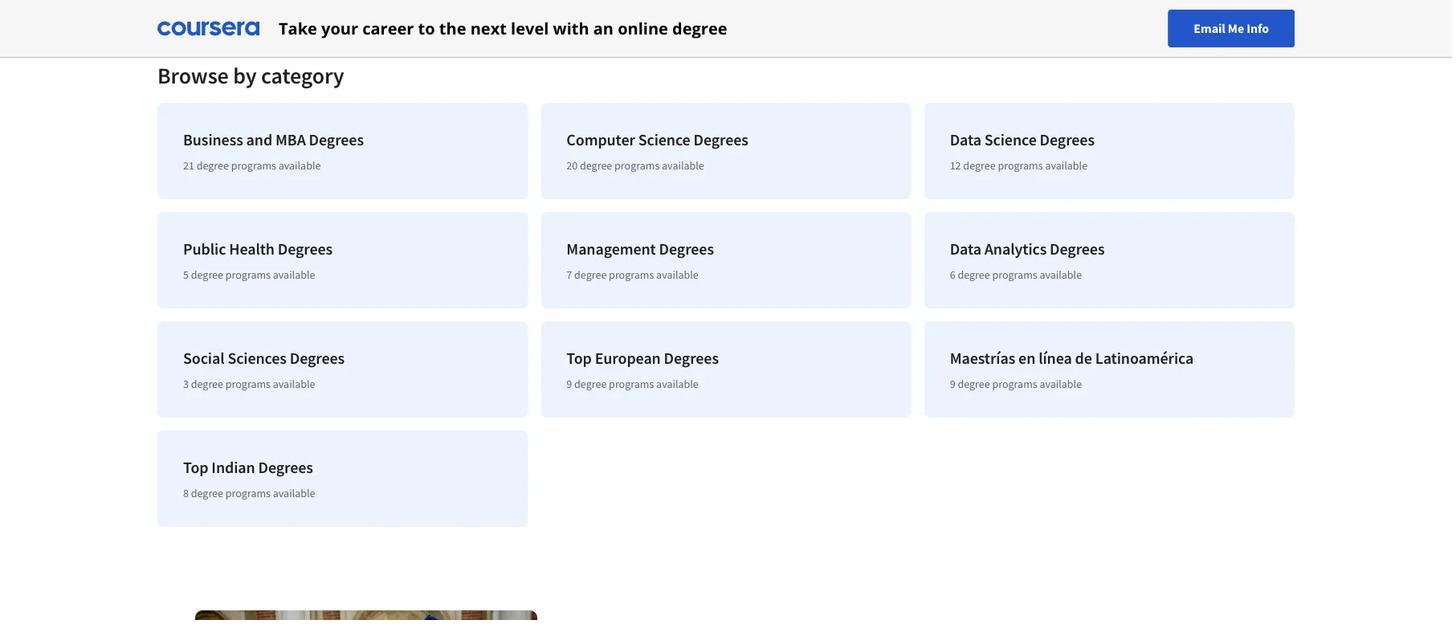 Task type: vqa. For each thing, say whether or not it's contained in the screenshot.


Task type: locate. For each thing, give the bounding box(es) containing it.
1 horizontal spatial top
[[567, 348, 592, 368]]

available for business and mba degrees
[[279, 158, 321, 173]]

0 horizontal spatial top
[[183, 457, 208, 478]]

available
[[279, 158, 321, 173], [662, 158, 704, 173], [1045, 158, 1088, 173], [273, 268, 315, 282], [656, 268, 699, 282], [1040, 268, 1082, 282], [273, 377, 315, 391], [656, 377, 699, 391], [1040, 377, 1082, 391], [273, 486, 315, 500]]

category
[[261, 61, 344, 90]]

degrees for public health degrees
[[278, 239, 333, 259]]

degree right online
[[672, 17, 727, 39]]

9 degree programs available for en
[[950, 377, 1082, 391]]

1 data from the top
[[950, 130, 982, 150]]

programs down computer science degrees
[[615, 158, 660, 173]]

science for computer
[[638, 130, 691, 150]]

9 down maestrías
[[950, 377, 956, 391]]

1 science from the left
[[638, 130, 691, 150]]

programs for social sciences degrees
[[226, 377, 271, 391]]

health
[[229, 239, 275, 259]]

top up 8
[[183, 457, 208, 478]]

data for data analytics degrees
[[950, 239, 982, 259]]

9 degree programs available down en
[[950, 377, 1082, 391]]

available down the management degrees on the top left of the page
[[656, 268, 699, 282]]

available for top european degrees
[[656, 377, 699, 391]]

0 horizontal spatial science
[[638, 130, 691, 150]]

top left european
[[567, 348, 592, 368]]

2 list from the top
[[151, 96, 1301, 533]]

20
[[567, 158, 578, 173]]

1 9 degree programs available from the left
[[567, 377, 699, 391]]

degree right 8
[[191, 486, 223, 500]]

degree for top indian degrees
[[191, 486, 223, 500]]

programs down data science degrees
[[998, 158, 1043, 173]]

affordable tuition image
[[195, 611, 537, 620]]

0 horizontal spatial 9 degree programs available
[[567, 377, 699, 391]]

data
[[950, 130, 982, 150], [950, 239, 982, 259]]

21 degree programs available
[[183, 158, 321, 173]]

degree for public health degrees
[[191, 268, 223, 282]]

2 data from the top
[[950, 239, 982, 259]]

available down mba at the left of page
[[279, 158, 321, 173]]

9 degree programs available
[[567, 377, 699, 391], [950, 377, 1082, 391]]

available down data analytics degrees
[[1040, 268, 1082, 282]]

programs down the management degrees on the top left of the page
[[609, 268, 654, 282]]

0 vertical spatial top
[[567, 348, 592, 368]]

degree right "20"
[[580, 158, 612, 173]]

your
[[321, 17, 358, 39]]

1 horizontal spatial science
[[985, 130, 1037, 150]]

9
[[567, 377, 572, 391], [950, 377, 956, 391]]

degree down maestrías
[[958, 377, 990, 391]]

0 vertical spatial data
[[950, 130, 982, 150]]

programs down en
[[992, 377, 1038, 391]]

9 down 'top european degrees'
[[567, 377, 572, 391]]

degree for management degrees
[[574, 268, 607, 282]]

degree right 21
[[197, 158, 229, 173]]

degree for maestrías en línea de latinoamérica
[[958, 377, 990, 391]]

1 vertical spatial data
[[950, 239, 982, 259]]

1 vertical spatial top
[[183, 457, 208, 478]]

degree right 3
[[191, 377, 223, 391]]

programs down the analytics
[[992, 268, 1038, 282]]

degree right 12
[[963, 158, 996, 173]]

data up 12
[[950, 130, 982, 150]]

programs
[[231, 158, 276, 173], [615, 158, 660, 173], [998, 158, 1043, 173], [226, 268, 271, 282], [609, 268, 654, 282], [992, 268, 1038, 282], [226, 377, 271, 391], [609, 377, 654, 391], [992, 377, 1038, 391], [226, 486, 271, 500]]

available down 'top european degrees'
[[656, 377, 699, 391]]

de
[[1075, 348, 1092, 368]]

top indian degrees
[[183, 457, 313, 478]]

1 9 from the left
[[567, 377, 572, 391]]

available down línea
[[1040, 377, 1082, 391]]

available down social sciences degrees on the left bottom of the page
[[273, 377, 315, 391]]

top for top indian degrees
[[183, 457, 208, 478]]

available down top indian degrees
[[273, 486, 315, 500]]

computer science degrees
[[567, 130, 749, 150]]

science up 12 degree programs available
[[985, 130, 1037, 150]]

0 vertical spatial list
[[151, 0, 1301, 29]]

management degrees
[[567, 239, 714, 259]]

2 science from the left
[[985, 130, 1037, 150]]

data analytics degrees
[[950, 239, 1105, 259]]

2 9 degree programs available from the left
[[950, 377, 1082, 391]]

degree
[[672, 17, 727, 39], [197, 158, 229, 173], [580, 158, 612, 173], [963, 158, 996, 173], [191, 268, 223, 282], [574, 268, 607, 282], [958, 268, 990, 282], [191, 377, 223, 391], [574, 377, 607, 391], [958, 377, 990, 391], [191, 486, 223, 500]]

available for public health degrees
[[273, 268, 315, 282]]

available for maestrías en línea de latinoamérica
[[1040, 377, 1082, 391]]

degrees for computer science degrees
[[694, 130, 749, 150]]

programs down and on the left top
[[231, 158, 276, 173]]

available for top indian degrees
[[273, 486, 315, 500]]

data for data science degrees
[[950, 130, 982, 150]]

programs down top indian degrees
[[226, 486, 271, 500]]

degree for data analytics degrees
[[958, 268, 990, 282]]

take your career to the next level with an online degree
[[279, 17, 727, 39]]

the
[[439, 17, 466, 39]]

7 degree programs available
[[567, 268, 699, 282]]

1 list from the top
[[151, 0, 1301, 29]]

9 degree programs available down european
[[567, 377, 699, 391]]

data up 6
[[950, 239, 982, 259]]

european
[[595, 348, 661, 368]]

degree right "7" on the top left of page
[[574, 268, 607, 282]]

5
[[183, 268, 189, 282]]

science
[[638, 130, 691, 150], [985, 130, 1037, 150]]

degree for business and mba degrees
[[197, 158, 229, 173]]

programs down health
[[226, 268, 271, 282]]

science up 20 degree programs available on the top of the page
[[638, 130, 691, 150]]

degree down european
[[574, 377, 607, 391]]

2 9 from the left
[[950, 377, 956, 391]]

8
[[183, 486, 189, 500]]

available down data science degrees
[[1045, 158, 1088, 173]]

top
[[567, 348, 592, 368], [183, 457, 208, 478]]

degrees
[[309, 130, 364, 150], [694, 130, 749, 150], [1040, 130, 1095, 150], [278, 239, 333, 259], [659, 239, 714, 259], [1050, 239, 1105, 259], [290, 348, 345, 368], [664, 348, 719, 368], [258, 457, 313, 478]]

1 vertical spatial list
[[151, 96, 1301, 533]]

degrees for data analytics degrees
[[1050, 239, 1105, 259]]

6 degree programs available
[[950, 268, 1082, 282]]

available down computer science degrees
[[662, 158, 704, 173]]

email me info
[[1194, 20, 1269, 37]]

list containing business and mba degrees
[[151, 96, 1301, 533]]

degree right 6
[[958, 268, 990, 282]]

top european degrees
[[567, 348, 719, 368]]

1 horizontal spatial 9 degree programs available
[[950, 377, 1082, 391]]

programs down 'sciences'
[[226, 377, 271, 391]]

available down public health degrees at the left of the page
[[273, 268, 315, 282]]

to
[[418, 17, 435, 39]]

list
[[151, 0, 1301, 29], [151, 96, 1301, 533]]

programs down european
[[609, 377, 654, 391]]

0 horizontal spatial 9
[[567, 377, 572, 391]]

1 horizontal spatial 9
[[950, 377, 956, 391]]

9 for maestrías
[[950, 377, 956, 391]]

degree right 5
[[191, 268, 223, 282]]



Task type: describe. For each thing, give the bounding box(es) containing it.
5 degree programs available
[[183, 268, 315, 282]]

sciences
[[228, 348, 287, 368]]

management
[[567, 239, 656, 259]]

programs for top european degrees
[[609, 377, 654, 391]]

21
[[183, 158, 194, 173]]

available for data science degrees
[[1045, 158, 1088, 173]]

programs for top indian degrees
[[226, 486, 271, 500]]

degrees for top indian degrees
[[258, 457, 313, 478]]

degrees for social sciences degrees
[[290, 348, 345, 368]]

degree for top european degrees
[[574, 377, 607, 391]]

8 degree programs available
[[183, 486, 315, 500]]

programs for maestrías en línea de latinoamérica
[[992, 377, 1038, 391]]

degree for social sciences degrees
[[191, 377, 223, 391]]

línea
[[1039, 348, 1072, 368]]

12
[[950, 158, 961, 173]]

an
[[593, 17, 614, 39]]

9 for top
[[567, 377, 572, 391]]

degree for computer science degrees
[[580, 158, 612, 173]]

mba
[[276, 130, 306, 150]]

12 degree programs available
[[950, 158, 1088, 173]]

next
[[471, 17, 507, 39]]

programs for data analytics degrees
[[992, 268, 1038, 282]]

social sciences degrees
[[183, 348, 345, 368]]

degrees for data science degrees
[[1040, 130, 1095, 150]]

info
[[1247, 20, 1269, 37]]

computer
[[567, 130, 635, 150]]

en
[[1019, 348, 1036, 368]]

indian
[[212, 457, 255, 478]]

available for data analytics degrees
[[1040, 268, 1082, 282]]

available for computer science degrees
[[662, 158, 704, 173]]

online
[[618, 17, 668, 39]]

programs for data science degrees
[[998, 158, 1043, 173]]

7
[[567, 268, 572, 282]]

and
[[246, 130, 272, 150]]

science for data
[[985, 130, 1037, 150]]

email
[[1194, 20, 1226, 37]]

3 degree programs available
[[183, 377, 315, 391]]

3
[[183, 377, 189, 391]]

public health degrees
[[183, 239, 333, 259]]

social
[[183, 348, 225, 368]]

6
[[950, 268, 956, 282]]

analytics
[[985, 239, 1047, 259]]

me
[[1228, 20, 1244, 37]]

level
[[511, 17, 549, 39]]

top for top european degrees
[[567, 348, 592, 368]]

degree for data science degrees
[[963, 158, 996, 173]]

maestrías
[[950, 348, 1016, 368]]

degrees for top european degrees
[[664, 348, 719, 368]]

programs for computer science degrees
[[615, 158, 660, 173]]

maestrías en línea de latinoamérica
[[950, 348, 1194, 368]]

take
[[279, 17, 317, 39]]

browse by category
[[157, 61, 344, 90]]

coursera image
[[157, 16, 259, 41]]

public
[[183, 239, 226, 259]]

programs for management degrees
[[609, 268, 654, 282]]

business and mba degrees
[[183, 130, 364, 150]]

available for social sciences degrees
[[273, 377, 315, 391]]

business
[[183, 130, 243, 150]]

programs for public health degrees
[[226, 268, 271, 282]]

programs for business and mba degrees
[[231, 158, 276, 173]]

email me info button
[[1168, 10, 1295, 47]]

by
[[233, 61, 257, 90]]

data science degrees
[[950, 130, 1095, 150]]

available for management degrees
[[656, 268, 699, 282]]

20 degree programs available
[[567, 158, 704, 173]]

latinoamérica
[[1096, 348, 1194, 368]]

career
[[363, 17, 414, 39]]

9 degree programs available for european
[[567, 377, 699, 391]]

with
[[553, 17, 589, 39]]

browse
[[157, 61, 229, 90]]



